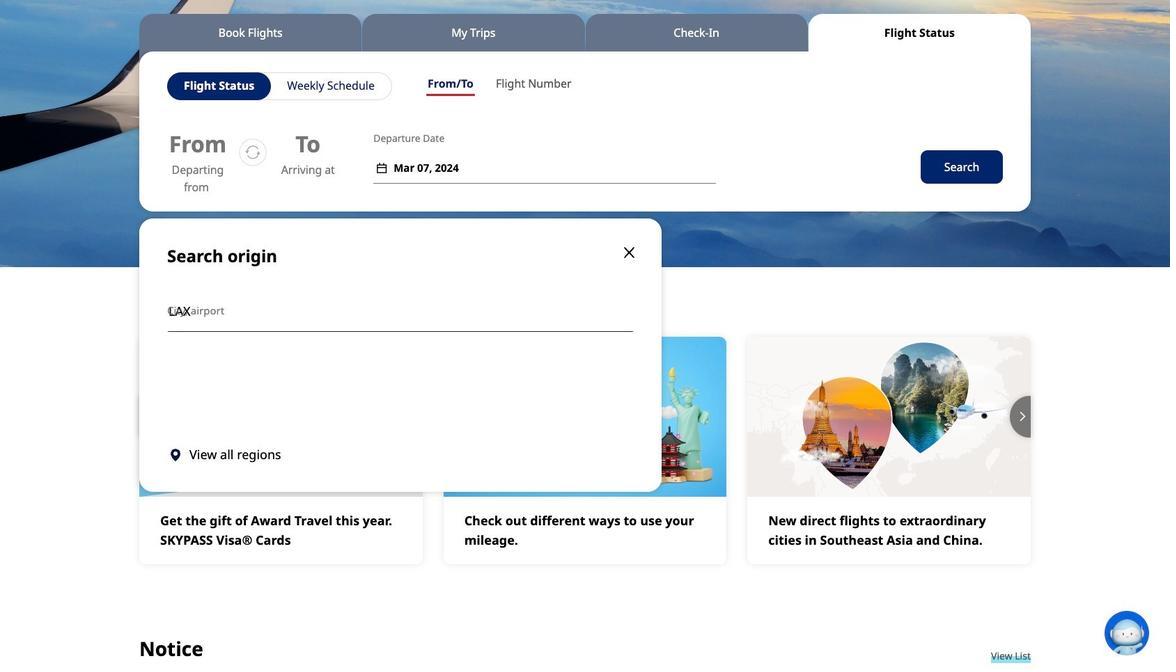 Task type: locate. For each thing, give the bounding box(es) containing it.
dialog
[[139, 212, 1031, 492]]

None text field
[[167, 290, 634, 332]]

tab list
[[139, 14, 1031, 52]]

types of flight status group
[[167, 72, 392, 100]]

document
[[139, 219, 662, 492]]

search type for departure and arrival group
[[416, 72, 583, 99]]



Task type: vqa. For each thing, say whether or not it's contained in the screenshot.
the leftmost information
no



